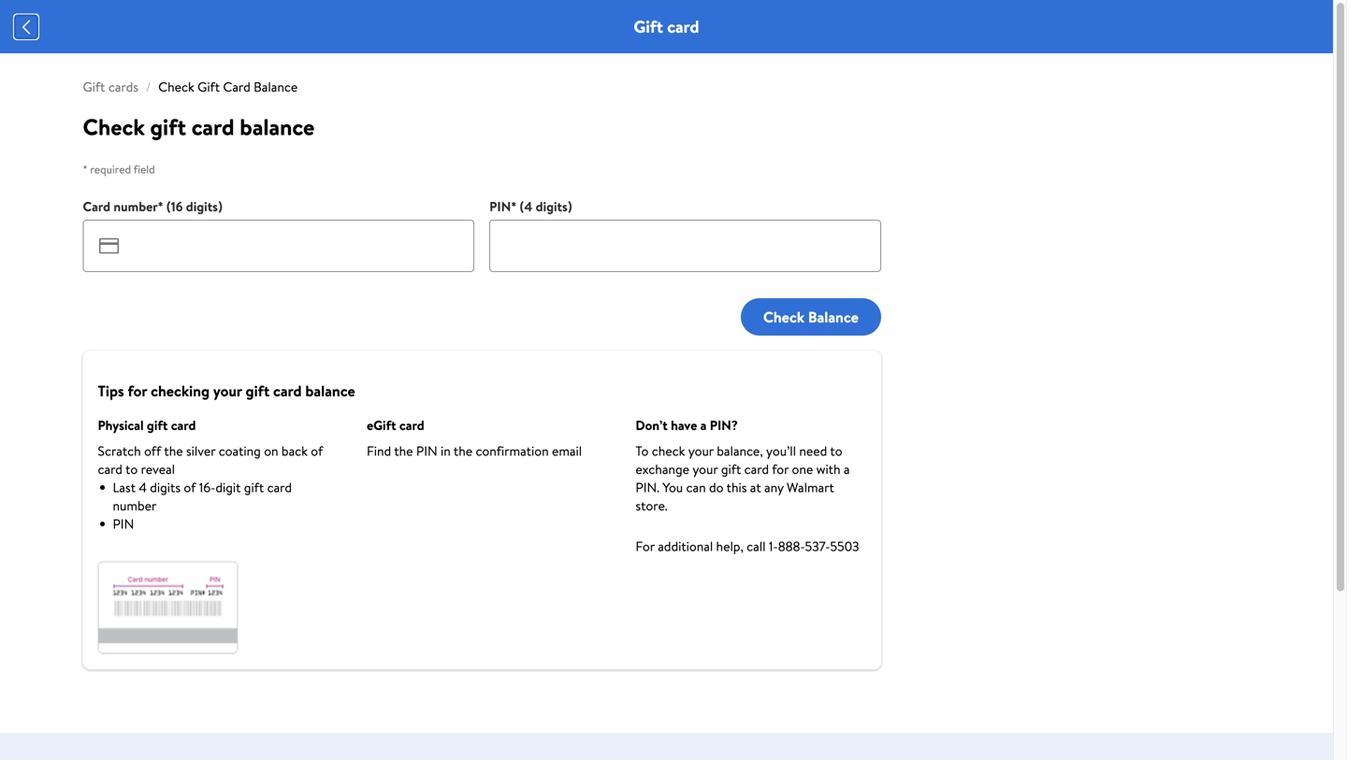 Task type: describe. For each thing, give the bounding box(es) containing it.
physical
[[98, 417, 144, 435]]

16-
[[199, 479, 216, 497]]

digit
[[216, 479, 241, 497]]

don't
[[636, 417, 668, 435]]

at
[[750, 479, 762, 497]]

checking
[[151, 381, 210, 402]]

888-
[[778, 538, 805, 556]]

pin*
[[490, 197, 517, 216]]

2 digits) from the left
[[536, 197, 572, 216]]

pin inside egift card find the pin in the confirmation email
[[416, 442, 438, 460]]

one
[[792, 460, 814, 479]]

for
[[636, 538, 655, 556]]

confirmation
[[476, 442, 549, 460]]

gift for gift cards / check gift card balance
[[83, 78, 105, 96]]

1 vertical spatial balance
[[306, 381, 355, 402]]

gift up on at the left bottom
[[246, 381, 270, 402]]

card inside egift card find the pin in the confirmation email
[[400, 417, 425, 435]]

card inside don't have a pin? to check your balance, you'll need to exchange your gift card for one with a pin. you can do this at any walmart store.
[[745, 460, 769, 479]]

pin.
[[636, 479, 660, 497]]

walmart
[[787, 479, 835, 497]]

0 vertical spatial a
[[701, 417, 707, 435]]

required
[[90, 161, 131, 177]]

1 horizontal spatial card
[[223, 78, 251, 96]]

don't have a pin? to check your balance, you'll need to exchange your gift card for one with a pin. you can do this at any walmart store.
[[636, 417, 850, 515]]

3 the from the left
[[454, 442, 473, 460]]

this
[[727, 479, 747, 497]]

gift up off
[[147, 417, 168, 435]]

email
[[552, 442, 582, 460]]

check gift card balance
[[83, 111, 315, 143]]

4
[[139, 479, 147, 497]]

find
[[367, 442, 391, 460]]

exchange
[[636, 460, 690, 479]]

physical gift card: please enter the first 16 digits as gift card number, and the last 4 digits as pin. image
[[98, 562, 238, 655]]

1 vertical spatial a
[[844, 460, 850, 479]]

gift cards / check gift card balance
[[83, 78, 298, 96]]

number*
[[114, 197, 164, 216]]

* required field
[[83, 161, 155, 177]]

back image
[[15, 16, 37, 38]]

to inside don't have a pin? to check your balance, you'll need to exchange your gift card for one with a pin. you can do this at any walmart store.
[[831, 442, 843, 460]]

last
[[113, 479, 136, 497]]

(16
[[167, 197, 183, 216]]

coating
[[219, 442, 261, 460]]

gift card
[[634, 15, 700, 38]]

pin?
[[710, 417, 738, 435]]

(4
[[520, 197, 533, 216]]

back
[[282, 442, 308, 460]]

0 horizontal spatial of
[[184, 479, 196, 497]]

5503
[[831, 538, 860, 556]]

can
[[687, 479, 706, 497]]

off
[[144, 442, 161, 460]]

for additional help, call 1-888-537-5503
[[636, 538, 860, 556]]

silver
[[186, 442, 216, 460]]

pin inside physical gift card scratch off the silver coating on back of card to reveal last 4 digits of 16-digit gift card number pin
[[113, 515, 134, 533]]

additional
[[658, 538, 713, 556]]

need
[[800, 442, 828, 460]]

check
[[652, 442, 685, 460]]

call
[[747, 538, 766, 556]]

check gift card balance link
[[158, 78, 298, 96]]

on
[[264, 442, 279, 460]]

0 vertical spatial balance
[[254, 78, 298, 96]]

1-
[[769, 538, 778, 556]]

0 horizontal spatial card
[[83, 197, 110, 216]]



Task type: locate. For each thing, give the bounding box(es) containing it.
check balance
[[764, 307, 859, 327]]

0 horizontal spatial digits)
[[186, 197, 222, 216]]

0 vertical spatial for
[[128, 381, 147, 402]]

1 vertical spatial card
[[83, 197, 110, 216]]

card number* (16 digits)
[[83, 197, 222, 216]]

egift card find the pin in the confirmation email
[[367, 417, 582, 460]]

card
[[223, 78, 251, 96], [83, 197, 110, 216]]

1 vertical spatial check
[[83, 111, 145, 143]]

gift
[[150, 111, 186, 143], [246, 381, 270, 402], [147, 417, 168, 435], [721, 460, 742, 479], [244, 479, 264, 497]]

pin
[[416, 442, 438, 460], [113, 515, 134, 533]]

*
[[83, 161, 87, 177]]

with
[[817, 460, 841, 479]]

have
[[671, 417, 698, 435]]

your down "have"
[[689, 442, 714, 460]]

2 horizontal spatial gift
[[634, 15, 663, 38]]

gift inside don't have a pin? to check your balance, you'll need to exchange your gift card for one with a pin. you can do this at any walmart store.
[[721, 460, 742, 479]]

1 horizontal spatial check
[[158, 78, 194, 96]]

1 horizontal spatial to
[[831, 442, 843, 460]]

1 the from the left
[[164, 442, 183, 460]]

number
[[113, 497, 157, 515]]

reveal
[[141, 460, 175, 479]]

balance up back
[[306, 381, 355, 402]]

digits)
[[186, 197, 222, 216], [536, 197, 572, 216]]

0 vertical spatial pin
[[416, 442, 438, 460]]

pin down last
[[113, 515, 134, 533]]

0 horizontal spatial the
[[164, 442, 183, 460]]

check for check balance
[[764, 307, 805, 327]]

pin left in
[[416, 442, 438, 460]]

gift for gift card
[[634, 15, 663, 38]]

digits) right (4
[[536, 197, 572, 216]]

to left 4
[[125, 460, 138, 479]]

0 vertical spatial check
[[158, 78, 194, 96]]

card up the check gift card balance
[[223, 78, 251, 96]]

check
[[158, 78, 194, 96], [83, 111, 145, 143], [764, 307, 805, 327]]

of
[[311, 442, 323, 460], [184, 479, 196, 497]]

1 vertical spatial for
[[772, 460, 789, 479]]

0 horizontal spatial a
[[701, 417, 707, 435]]

of left 16-
[[184, 479, 196, 497]]

for left one
[[772, 460, 789, 479]]

tips for checking your gift card balance
[[98, 381, 355, 402]]

your right 'checking'
[[213, 381, 242, 402]]

tips
[[98, 381, 124, 402]]

1 vertical spatial balance
[[809, 307, 859, 327]]

2 vertical spatial check
[[764, 307, 805, 327]]

to
[[831, 442, 843, 460], [125, 460, 138, 479]]

of right back
[[311, 442, 323, 460]]

balance
[[240, 111, 315, 143], [306, 381, 355, 402]]

your
[[213, 381, 242, 402], [689, 442, 714, 460], [693, 460, 718, 479]]

2 the from the left
[[394, 442, 413, 460]]

a
[[701, 417, 707, 435], [844, 460, 850, 479]]

balance down 'check gift card balance' link
[[240, 111, 315, 143]]

the right off
[[164, 442, 183, 460]]

to
[[636, 442, 649, 460]]

1 digits) from the left
[[186, 197, 222, 216]]

store.
[[636, 497, 668, 515]]

card
[[668, 15, 700, 38], [192, 111, 235, 143], [273, 381, 302, 402], [171, 417, 196, 435], [400, 417, 425, 435], [98, 460, 123, 479], [745, 460, 769, 479], [267, 479, 292, 497]]

1 horizontal spatial pin
[[416, 442, 438, 460]]

check balance button
[[741, 299, 882, 336]]

the right find
[[394, 442, 413, 460]]

0 horizontal spatial balance
[[254, 78, 298, 96]]

gift left at
[[721, 460, 742, 479]]

/
[[146, 78, 151, 96]]

physical gift card scratch off the silver coating on back of card to reveal last 4 digits of 16-digit gift card number pin
[[98, 417, 323, 533]]

pin* (4 digits)
[[490, 197, 572, 216]]

balance,
[[717, 442, 763, 460]]

to inside physical gift card scratch off the silver coating on back of card to reveal last 4 digits of 16-digit gift card number pin
[[125, 460, 138, 479]]

1 horizontal spatial balance
[[809, 307, 859, 327]]

1 vertical spatial pin
[[113, 515, 134, 533]]

0 horizontal spatial check
[[83, 111, 145, 143]]

1 horizontal spatial of
[[311, 442, 323, 460]]

0 horizontal spatial for
[[128, 381, 147, 402]]

0 vertical spatial of
[[311, 442, 323, 460]]

you'll
[[767, 442, 797, 460]]

the right in
[[454, 442, 473, 460]]

balance
[[254, 78, 298, 96], [809, 307, 859, 327]]

check for check gift card balance
[[83, 111, 145, 143]]

in
[[441, 442, 451, 460]]

cards
[[108, 78, 138, 96]]

537-
[[805, 538, 831, 556]]

egift
[[367, 417, 396, 435]]

the inside physical gift card scratch off the silver coating on back of card to reveal last 4 digits of 16-digit gift card number pin
[[164, 442, 183, 460]]

0 horizontal spatial pin
[[113, 515, 134, 533]]

a right with
[[844, 460, 850, 479]]

check inside "button"
[[764, 307, 805, 327]]

1 horizontal spatial gift
[[198, 78, 220, 96]]

gift right "digit"
[[244, 479, 264, 497]]

for right tips
[[128, 381, 147, 402]]

0 horizontal spatial gift
[[83, 78, 105, 96]]

the
[[164, 442, 183, 460], [394, 442, 413, 460], [454, 442, 473, 460]]

your left this
[[693, 460, 718, 479]]

0 vertical spatial card
[[223, 78, 251, 96]]

1 horizontal spatial the
[[394, 442, 413, 460]]

balance inside the check balance "button"
[[809, 307, 859, 327]]

Card number* (16 digits) text field
[[83, 220, 475, 272]]

1 horizontal spatial a
[[844, 460, 850, 479]]

help,
[[717, 538, 744, 556]]

digits) right (16
[[186, 197, 222, 216]]

a right "have"
[[701, 417, 707, 435]]

scratch
[[98, 442, 141, 460]]

to right the need
[[831, 442, 843, 460]]

gift cards link
[[83, 78, 138, 96]]

2 horizontal spatial the
[[454, 442, 473, 460]]

2 horizontal spatial check
[[764, 307, 805, 327]]

for
[[128, 381, 147, 402], [772, 460, 789, 479]]

1 horizontal spatial for
[[772, 460, 789, 479]]

digits
[[150, 479, 181, 497]]

card down *
[[83, 197, 110, 216]]

gift down /
[[150, 111, 186, 143]]

PIN* (4 digits) password field
[[490, 220, 882, 272]]

any
[[765, 479, 784, 497]]

do
[[709, 479, 724, 497]]

field
[[134, 161, 155, 177]]

0 vertical spatial balance
[[240, 111, 315, 143]]

for inside don't have a pin? to check your balance, you'll need to exchange your gift card for one with a pin. you can do this at any walmart store.
[[772, 460, 789, 479]]

1 horizontal spatial digits)
[[536, 197, 572, 216]]

gift
[[634, 15, 663, 38], [83, 78, 105, 96], [198, 78, 220, 96]]

0 horizontal spatial to
[[125, 460, 138, 479]]

you
[[663, 479, 683, 497]]

1 vertical spatial of
[[184, 479, 196, 497]]



Task type: vqa. For each thing, say whether or not it's contained in the screenshot.
the leftmost digits)
yes



